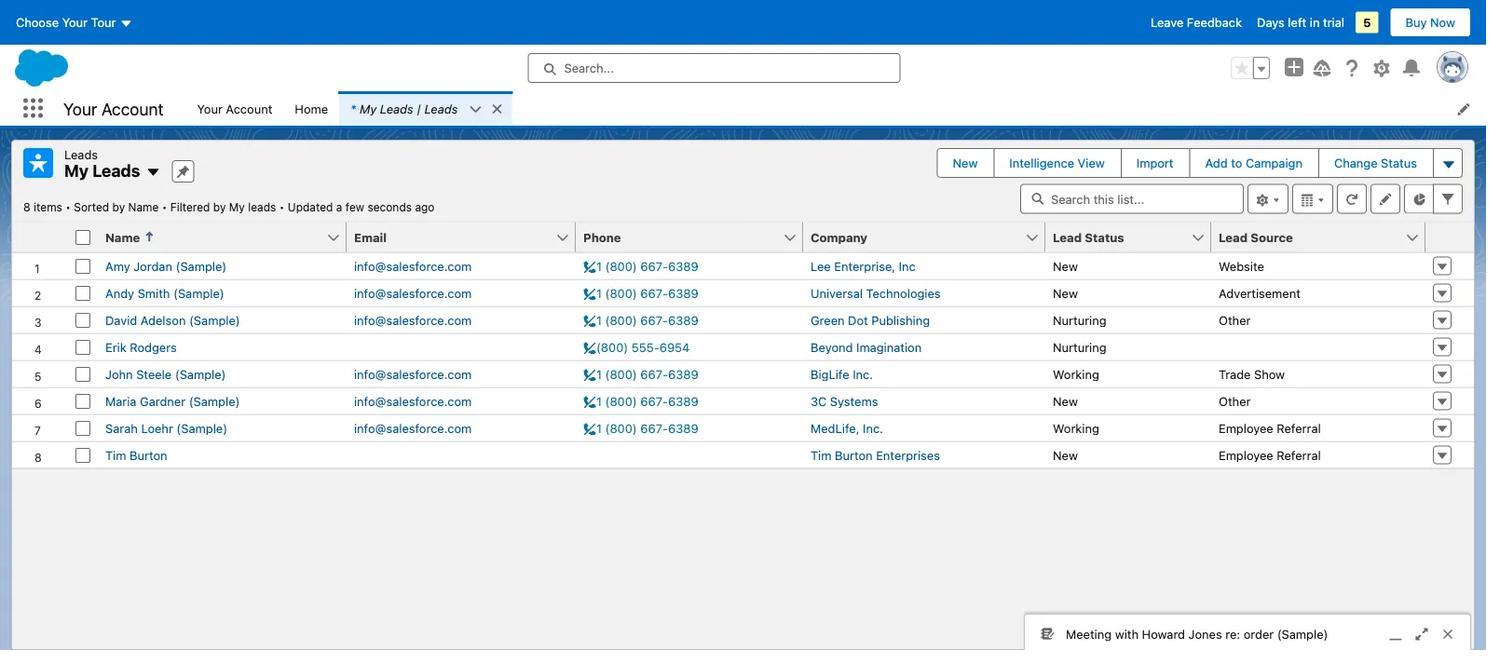Task type: describe. For each thing, give the bounding box(es) containing it.
add to campaign
[[1205, 156, 1303, 170]]

feedback
[[1187, 15, 1242, 29]]

leave feedback link
[[1151, 15, 1242, 29]]

1 horizontal spatial account
[[226, 102, 272, 116]]

1 horizontal spatial your account
[[197, 102, 272, 116]]

employee for working
[[1219, 421, 1274, 435]]

company element
[[803, 222, 1057, 253]]

1 horizontal spatial text default image
[[469, 103, 482, 116]]

working for trade show
[[1053, 367, 1099, 381]]

working for employee referral
[[1053, 421, 1099, 435]]

click to dial disabled image for beyond
[[583, 340, 690, 354]]

(sample) for maria gardner (sample)
[[189, 394, 240, 408]]

green
[[811, 313, 845, 327]]

add to campaign button
[[1191, 149, 1318, 177]]

(sample) for andy smith (sample)
[[173, 286, 224, 300]]

new inside button
[[953, 156, 978, 170]]

trade show
[[1219, 367, 1285, 381]]

choose
[[16, 15, 59, 29]]

2 other from the top
[[1219, 394, 1251, 408]]

new for universal technologies
[[1053, 286, 1078, 300]]

new for 3c systems
[[1053, 394, 1078, 408]]

john steele (sample) link
[[105, 367, 226, 381]]

andy smith (sample) link
[[105, 286, 224, 300]]

0 vertical spatial name
[[128, 201, 159, 214]]

import
[[1137, 156, 1174, 170]]

search... button
[[528, 53, 901, 83]]

john steele (sample)
[[105, 367, 226, 381]]

sarah
[[105, 421, 138, 435]]

lead for lead status
[[1053, 230, 1082, 244]]

tim for tim burton enterprises
[[811, 448, 832, 462]]

trade
[[1219, 367, 1251, 381]]

click to dial disabled image for medlife,
[[583, 421, 699, 435]]

burton for tim burton
[[130, 448, 167, 462]]

info@salesforce.com link for amy jordan (sample)
[[354, 259, 472, 273]]

3c
[[811, 394, 827, 408]]

smith
[[138, 286, 170, 300]]

0 horizontal spatial your account
[[63, 99, 164, 119]]

text default image inside the my leads|leads|list view element
[[146, 165, 161, 180]]

list containing your account
[[186, 91, 1486, 126]]

david
[[105, 313, 137, 327]]

3c systems link
[[811, 394, 878, 408]]

1 vertical spatial my
[[64, 161, 89, 181]]

universal technologies
[[811, 286, 941, 300]]

3 • from the left
[[279, 201, 285, 214]]

2 • from the left
[[162, 201, 167, 214]]

your account link
[[186, 91, 284, 126]]

*
[[351, 102, 356, 116]]

enterprise,
[[834, 259, 896, 273]]

(sample) right "order"
[[1277, 627, 1328, 641]]

info@salesforce.com for maria gardner (sample)
[[354, 394, 472, 408]]

5
[[1363, 15, 1371, 29]]

publishing
[[872, 313, 930, 327]]

david adelson (sample) link
[[105, 313, 240, 327]]

buy
[[1406, 15, 1427, 29]]

name element
[[98, 222, 358, 253]]

home link
[[284, 91, 339, 126]]

referral for new
[[1277, 448, 1321, 462]]

company
[[811, 230, 868, 244]]

phone button
[[576, 222, 783, 252]]

john
[[105, 367, 133, 381]]

inc
[[899, 259, 916, 273]]

advertisement
[[1219, 286, 1301, 300]]

(sample) for john steele (sample)
[[175, 367, 226, 381]]

(sample) for sarah loehr (sample)
[[177, 421, 228, 435]]

name button
[[98, 222, 326, 252]]

intelligence
[[1010, 156, 1075, 170]]

1 other from the top
[[1219, 313, 1251, 327]]

sorted
[[74, 201, 109, 214]]

Search My Leads list view. search field
[[1020, 184, 1244, 214]]

medlife,
[[811, 421, 860, 435]]

tim burton enterprises link
[[811, 448, 940, 462]]

erik rodgers
[[105, 340, 177, 354]]

employee referral for working
[[1219, 421, 1321, 435]]

lead status element
[[1046, 222, 1223, 253]]

few
[[346, 201, 364, 214]]

choose your tour
[[16, 15, 116, 29]]

* my leads | leads
[[351, 102, 458, 116]]

andy
[[105, 286, 134, 300]]

8 items • sorted by name • filtered by my leads • updated a few seconds ago
[[23, 201, 435, 214]]

order
[[1244, 627, 1274, 641]]

tim burton enterprises
[[811, 448, 940, 462]]

status for lead status
[[1085, 230, 1124, 244]]

my leads
[[64, 161, 140, 181]]

text default image
[[491, 103, 504, 116]]

rodgers
[[130, 340, 177, 354]]

new for tim burton enterprises
[[1053, 448, 1078, 462]]

show
[[1254, 367, 1285, 381]]

beyond imagination link
[[811, 340, 922, 354]]

email element
[[347, 222, 587, 253]]

ago
[[415, 201, 435, 214]]

enterprises
[[876, 448, 940, 462]]

seconds
[[368, 201, 412, 214]]

choose your tour button
[[15, 7, 134, 37]]

info@salesforce.com link for sarah loehr (sample)
[[354, 421, 472, 435]]

import button
[[1122, 149, 1189, 177]]

click to dial disabled image for 3c
[[583, 394, 699, 408]]

updated
[[288, 201, 333, 214]]

add
[[1205, 156, 1228, 170]]

meeting with howard jones re: order (sample)
[[1066, 627, 1328, 641]]

maria gardner (sample) link
[[105, 394, 240, 408]]

filtered
[[170, 201, 210, 214]]

tim burton link
[[105, 448, 167, 462]]

tour
[[91, 15, 116, 29]]

new for lee enterprise, inc
[[1053, 259, 1078, 273]]

click to dial disabled image for lee
[[583, 259, 699, 273]]

maria gardner (sample)
[[105, 394, 240, 408]]

biglife inc.
[[811, 367, 873, 381]]

change status button
[[1320, 149, 1432, 177]]

search...
[[564, 61, 614, 75]]

action element
[[1426, 222, 1474, 253]]

lead source
[[1219, 230, 1293, 244]]

info@salesforce.com for amy jordan (sample)
[[354, 259, 472, 273]]

lead source element
[[1211, 222, 1437, 253]]

re:
[[1226, 627, 1241, 641]]

adelson
[[141, 313, 186, 327]]



Task type: locate. For each thing, give the bounding box(es) containing it.
0 vertical spatial employee referral
[[1219, 421, 1321, 435]]

1 tim from the left
[[105, 448, 126, 462]]

0 horizontal spatial text default image
[[146, 165, 161, 180]]

•
[[65, 201, 71, 214], [162, 201, 167, 214], [279, 201, 285, 214]]

2 employee from the top
[[1219, 448, 1274, 462]]

none search field inside the my leads|leads|list view element
[[1020, 184, 1244, 214]]

my leads|leads|list view element
[[11, 140, 1475, 650]]

1 nurturing from the top
[[1053, 313, 1107, 327]]

info@salesforce.com for john steele (sample)
[[354, 367, 472, 381]]

buy now button
[[1390, 7, 1471, 37]]

intelligence view
[[1010, 156, 1105, 170]]

3c systems
[[811, 394, 878, 408]]

employee for new
[[1219, 448, 1274, 462]]

my leads grid
[[12, 222, 1474, 469]]

0 horizontal spatial by
[[112, 201, 125, 214]]

my leads status
[[23, 201, 288, 214]]

1 horizontal spatial tim
[[811, 448, 832, 462]]

action image
[[1426, 222, 1474, 252]]

0 horizontal spatial status
[[1085, 230, 1124, 244]]

lead status button
[[1046, 222, 1191, 252]]

burton down medlife, inc.
[[835, 448, 873, 462]]

2 info@salesforce.com link from the top
[[354, 286, 472, 300]]

None search field
[[1020, 184, 1244, 214]]

other down "advertisement"
[[1219, 313, 1251, 327]]

by right sorted at the left top
[[112, 201, 125, 214]]

5 click to dial disabled image from the top
[[583, 367, 699, 381]]

list
[[186, 91, 1486, 126]]

jones
[[1189, 627, 1222, 641]]

7 click to dial disabled image from the top
[[583, 421, 699, 435]]

a
[[336, 201, 342, 214]]

referral for working
[[1277, 421, 1321, 435]]

1 vertical spatial name
[[105, 230, 140, 244]]

3 info@salesforce.com link from the top
[[354, 313, 472, 327]]

(sample) right gardner at the bottom of the page
[[189, 394, 240, 408]]

list item containing *
[[339, 91, 512, 126]]

burton for tim burton enterprises
[[835, 448, 873, 462]]

0 vertical spatial inc.
[[853, 367, 873, 381]]

name up amy
[[105, 230, 140, 244]]

imagination
[[856, 340, 922, 354]]

1 vertical spatial employee referral
[[1219, 448, 1321, 462]]

0 horizontal spatial burton
[[130, 448, 167, 462]]

loehr
[[141, 421, 173, 435]]

(sample) right adelson
[[189, 313, 240, 327]]

view
[[1078, 156, 1105, 170]]

(sample) up maria gardner (sample) link
[[175, 367, 226, 381]]

(sample) for amy jordan (sample)
[[176, 259, 227, 273]]

1 vertical spatial other
[[1219, 394, 1251, 408]]

leave feedback
[[1151, 15, 1242, 29]]

nurturing
[[1053, 313, 1107, 327], [1053, 340, 1107, 354]]

0 horizontal spatial tim
[[105, 448, 126, 462]]

lead down intelligence view 'button'
[[1053, 230, 1082, 244]]

inc.
[[853, 367, 873, 381], [863, 421, 883, 435]]

other down trade
[[1219, 394, 1251, 408]]

1 referral from the top
[[1277, 421, 1321, 435]]

1 employee referral from the top
[[1219, 421, 1321, 435]]

(sample) for david adelson (sample)
[[189, 313, 240, 327]]

green dot publishing link
[[811, 313, 930, 327]]

1 working from the top
[[1053, 367, 1099, 381]]

1 info@salesforce.com from the top
[[354, 259, 472, 273]]

(sample) up the david adelson (sample)
[[173, 286, 224, 300]]

inc. up tim burton enterprises link on the bottom right
[[863, 421, 883, 435]]

cell
[[68, 222, 98, 253], [347, 333, 576, 360], [1211, 333, 1426, 360], [347, 441, 576, 468], [576, 441, 803, 468]]

2 employee referral from the top
[[1219, 448, 1321, 462]]

4 info@salesforce.com from the top
[[354, 367, 472, 381]]

item number image
[[12, 222, 68, 252]]

inc. down beyond imagination link
[[853, 367, 873, 381]]

account
[[101, 99, 164, 119], [226, 102, 272, 116]]

by
[[112, 201, 125, 214], [213, 201, 226, 214]]

your account
[[63, 99, 164, 119], [197, 102, 272, 116]]

working
[[1053, 367, 1099, 381], [1053, 421, 1099, 435]]

medlife, inc.
[[811, 421, 883, 435]]

my left leads
[[229, 201, 245, 214]]

5 info@salesforce.com from the top
[[354, 394, 472, 408]]

(sample) down maria gardner (sample) link
[[177, 421, 228, 435]]

my inside list item
[[360, 102, 377, 116]]

click to dial disabled image for universal
[[583, 286, 699, 300]]

email button
[[347, 222, 555, 252]]

1 horizontal spatial •
[[162, 201, 167, 214]]

5 info@salesforce.com link from the top
[[354, 394, 472, 408]]

tim burton
[[105, 448, 167, 462]]

1 lead from the left
[[1053, 230, 1082, 244]]

medlife, inc. link
[[811, 421, 883, 435]]

account left home
[[226, 102, 272, 116]]

2 vertical spatial my
[[229, 201, 245, 214]]

1 horizontal spatial burton
[[835, 448, 873, 462]]

beyond imagination
[[811, 340, 922, 354]]

company button
[[803, 222, 1025, 252]]

status down search my leads list view. search field
[[1085, 230, 1124, 244]]

0 horizontal spatial •
[[65, 201, 71, 214]]

lee enterprise, inc
[[811, 259, 916, 273]]

1 info@salesforce.com link from the top
[[354, 259, 472, 273]]

amy jordan (sample)
[[105, 259, 227, 273]]

name inside button
[[105, 230, 140, 244]]

change
[[1334, 156, 1378, 170]]

1 vertical spatial working
[[1053, 421, 1099, 435]]

status for change status
[[1381, 156, 1417, 170]]

tim for tim burton
[[105, 448, 126, 462]]

phone element
[[576, 222, 814, 253]]

status right change
[[1381, 156, 1417, 170]]

0 vertical spatial working
[[1053, 367, 1099, 381]]

0 vertical spatial employee
[[1219, 421, 1274, 435]]

your account up my leads
[[63, 99, 164, 119]]

my up sorted at the left top
[[64, 161, 89, 181]]

inc. for medlife, inc.
[[863, 421, 883, 435]]

0 vertical spatial other
[[1219, 313, 1251, 327]]

info@salesforce.com link for andy smith (sample)
[[354, 286, 472, 300]]

website
[[1219, 259, 1265, 273]]

click to dial disabled image
[[583, 259, 699, 273], [583, 286, 699, 300], [583, 313, 699, 327], [583, 340, 690, 354], [583, 367, 699, 381], [583, 394, 699, 408], [583, 421, 699, 435]]

burton down loehr
[[130, 448, 167, 462]]

3 info@salesforce.com from the top
[[354, 313, 472, 327]]

click to dial disabled image for biglife
[[583, 367, 699, 381]]

now
[[1431, 15, 1456, 29]]

4 click to dial disabled image from the top
[[583, 340, 690, 354]]

2 horizontal spatial my
[[360, 102, 377, 116]]

0 vertical spatial nurturing
[[1053, 313, 1107, 327]]

1 vertical spatial status
[[1085, 230, 1124, 244]]

tim down sarah
[[105, 448, 126, 462]]

meeting
[[1066, 627, 1112, 641]]

technologies
[[866, 286, 941, 300]]

2 referral from the top
[[1277, 448, 1321, 462]]

jordan
[[133, 259, 172, 273]]

click to dial disabled image for green
[[583, 313, 699, 327]]

(sample) down name button
[[176, 259, 227, 273]]

employee referral for new
[[1219, 448, 1321, 462]]

leads
[[248, 201, 276, 214]]

6 click to dial disabled image from the top
[[583, 394, 699, 408]]

david adelson (sample)
[[105, 313, 240, 327]]

0 horizontal spatial my
[[64, 161, 89, 181]]

2 info@salesforce.com from the top
[[354, 286, 472, 300]]

lee enterprise, inc link
[[811, 259, 916, 273]]

tim down medlife,
[[811, 448, 832, 462]]

0 vertical spatial text default image
[[469, 103, 482, 116]]

info@salesforce.com link for maria gardner (sample)
[[354, 394, 472, 408]]

2 burton from the left
[[835, 448, 873, 462]]

list item
[[339, 91, 512, 126]]

2 click to dial disabled image from the top
[[583, 286, 699, 300]]

phone
[[583, 230, 621, 244]]

universal technologies link
[[811, 286, 941, 300]]

0 vertical spatial status
[[1381, 156, 1417, 170]]

home
[[295, 102, 328, 116]]

howard
[[1142, 627, 1185, 641]]

|
[[417, 102, 421, 116]]

left
[[1288, 15, 1307, 29]]

items
[[34, 201, 62, 214]]

info@salesforce.com for david adelson (sample)
[[354, 313, 472, 327]]

account up my leads
[[101, 99, 164, 119]]

green dot publishing
[[811, 313, 930, 327]]

status inside my leads 'grid'
[[1085, 230, 1124, 244]]

campaign
[[1246, 156, 1303, 170]]

6 info@salesforce.com link from the top
[[354, 421, 472, 435]]

text default image left text default image
[[469, 103, 482, 116]]

8
[[23, 201, 30, 214]]

name left filtered
[[128, 201, 159, 214]]

1 vertical spatial inc.
[[863, 421, 883, 435]]

sarah loehr (sample)
[[105, 421, 228, 435]]

0 horizontal spatial lead
[[1053, 230, 1082, 244]]

item number element
[[12, 222, 68, 253]]

2 by from the left
[[213, 201, 226, 214]]

sarah loehr (sample) link
[[105, 421, 228, 435]]

0 vertical spatial referral
[[1277, 421, 1321, 435]]

lead for lead source
[[1219, 230, 1248, 244]]

1 horizontal spatial lead
[[1219, 230, 1248, 244]]

text default image
[[469, 103, 482, 116], [146, 165, 161, 180]]

employee referral
[[1219, 421, 1321, 435], [1219, 448, 1321, 462]]

biglife
[[811, 367, 850, 381]]

lead up website
[[1219, 230, 1248, 244]]

• right leads
[[279, 201, 285, 214]]

6 info@salesforce.com from the top
[[354, 421, 472, 435]]

email
[[354, 230, 387, 244]]

universal
[[811, 286, 863, 300]]

intelligence view button
[[995, 149, 1120, 177]]

1 horizontal spatial status
[[1381, 156, 1417, 170]]

• right items
[[65, 201, 71, 214]]

1 horizontal spatial by
[[213, 201, 226, 214]]

group
[[1231, 57, 1270, 79]]

nurturing for beyond imagination
[[1053, 340, 1107, 354]]

2 tim from the left
[[811, 448, 832, 462]]

burton
[[130, 448, 167, 462], [835, 448, 873, 462]]

buy now
[[1406, 15, 1456, 29]]

info@salesforce.com for andy smith (sample)
[[354, 286, 472, 300]]

andy smith (sample)
[[105, 286, 224, 300]]

1 click to dial disabled image from the top
[[583, 259, 699, 273]]

lee
[[811, 259, 831, 273]]

2 working from the top
[[1053, 421, 1099, 435]]

in
[[1310, 15, 1320, 29]]

inc. for biglife inc.
[[853, 367, 873, 381]]

1 vertical spatial text default image
[[146, 165, 161, 180]]

1 vertical spatial employee
[[1219, 448, 1274, 462]]

2 horizontal spatial •
[[279, 201, 285, 214]]

info@salesforce.com
[[354, 259, 472, 273], [354, 286, 472, 300], [354, 313, 472, 327], [354, 367, 472, 381], [354, 394, 472, 408], [354, 421, 472, 435]]

1 horizontal spatial my
[[229, 201, 245, 214]]

steele
[[136, 367, 172, 381]]

your account left home
[[197, 102, 272, 116]]

info@salesforce.com for sarah loehr (sample)
[[354, 421, 472, 435]]

text default image up the my leads status
[[146, 165, 161, 180]]

1 employee from the top
[[1219, 421, 1274, 435]]

3 click to dial disabled image from the top
[[583, 313, 699, 327]]

2 lead from the left
[[1219, 230, 1248, 244]]

lead
[[1053, 230, 1082, 244], [1219, 230, 1248, 244]]

referral
[[1277, 421, 1321, 435], [1277, 448, 1321, 462]]

1 vertical spatial referral
[[1277, 448, 1321, 462]]

0 horizontal spatial account
[[101, 99, 164, 119]]

1 vertical spatial nurturing
[[1053, 340, 1107, 354]]

0 vertical spatial my
[[360, 102, 377, 116]]

lead source button
[[1211, 222, 1405, 252]]

1 • from the left
[[65, 201, 71, 214]]

change status
[[1334, 156, 1417, 170]]

1 by from the left
[[112, 201, 125, 214]]

nurturing for green dot publishing
[[1053, 313, 1107, 327]]

by right filtered
[[213, 201, 226, 214]]

your
[[62, 15, 88, 29], [63, 99, 97, 119], [197, 102, 223, 116]]

your inside dropdown button
[[62, 15, 88, 29]]

info@salesforce.com link for john steele (sample)
[[354, 367, 472, 381]]

info@salesforce.com link for david adelson (sample)
[[354, 313, 472, 327]]

source
[[1251, 230, 1293, 244]]

erik
[[105, 340, 126, 354]]

2 nurturing from the top
[[1053, 340, 1107, 354]]

4 info@salesforce.com link from the top
[[354, 367, 472, 381]]

• left filtered
[[162, 201, 167, 214]]

lead status
[[1053, 230, 1124, 244]]

1 burton from the left
[[130, 448, 167, 462]]

my right the *
[[360, 102, 377, 116]]



Task type: vqa. For each thing, say whether or not it's contained in the screenshot.
Password- associated with Daily
no



